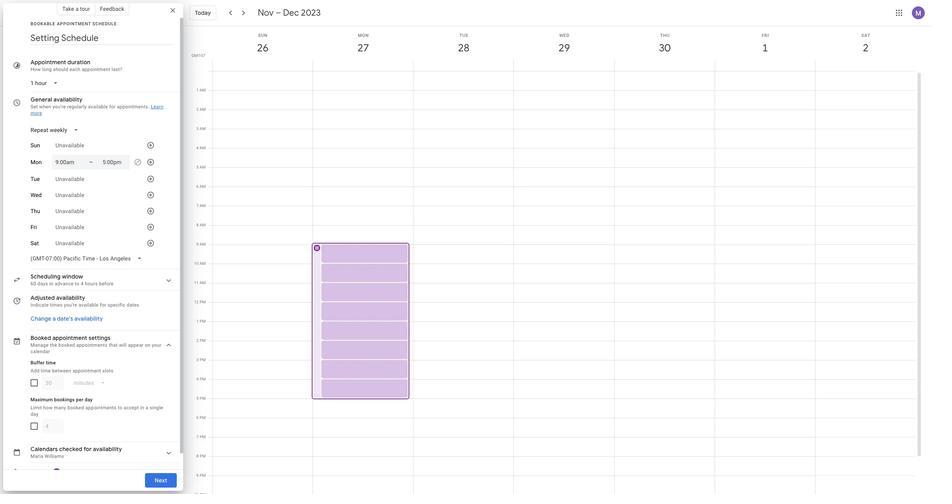 Task type: vqa. For each thing, say whether or not it's contained in the screenshot.
14 "element"
no



Task type: describe. For each thing, give the bounding box(es) containing it.
1 vertical spatial time
[[41, 369, 51, 374]]

7 am
[[196, 204, 206, 208]]

accept
[[124, 406, 139, 411]]

7 pm
[[197, 435, 206, 440]]

26 column header
[[212, 26, 313, 71]]

when
[[39, 104, 51, 110]]

pm for 8 pm
[[200, 455, 206, 459]]

2023
[[301, 7, 321, 18]]

29
[[558, 41, 570, 55]]

on
[[145, 343, 151, 349]]

0 vertical spatial time
[[46, 361, 56, 366]]

9 pm
[[197, 474, 206, 478]]

the
[[50, 343, 57, 349]]

sat for sat 2
[[862, 33, 871, 38]]

0 vertical spatial –
[[276, 7, 281, 18]]

should
[[53, 67, 68, 72]]

calendar
[[31, 349, 50, 355]]

End time on Mondays text field
[[103, 158, 127, 167]]

nov – dec 2023
[[258, 7, 321, 18]]

sunday, november 26 element
[[254, 39, 272, 57]]

3 pm
[[197, 358, 206, 363]]

am for 10 am
[[200, 262, 206, 266]]

pm for 4 pm
[[200, 378, 206, 382]]

Maximum bookings per day number field
[[45, 420, 61, 434]]

your
[[152, 343, 162, 349]]

appointments inside maximum bookings per day limit how many booked appointments to accept in a single day
[[85, 406, 117, 411]]

4 for 4 pm
[[197, 378, 199, 382]]

sat for sat
[[31, 240, 39, 247]]

1 pm
[[197, 320, 206, 324]]

thu for thu
[[31, 208, 40, 215]]

0 horizontal spatial day
[[31, 412, 39, 418]]

1 am
[[196, 88, 206, 92]]

checked
[[59, 446, 82, 454]]

2 column header
[[816, 26, 917, 71]]

bookable
[[31, 21, 55, 27]]

6 pm
[[197, 416, 206, 421]]

60
[[31, 281, 36, 287]]

9 am
[[196, 242, 206, 247]]

dates
[[127, 303, 139, 308]]

learn
[[151, 104, 164, 110]]

general availability
[[31, 96, 82, 103]]

specific
[[108, 303, 125, 308]]

8 for 8 pm
[[197, 455, 199, 459]]

feedback button
[[95, 2, 130, 15]]

1 inside fri 1
[[762, 41, 768, 55]]

tour
[[80, 6, 90, 12]]

regularly
[[67, 104, 87, 110]]

more
[[31, 111, 42, 116]]

4 inside 'scheduling window 60 days in advance to 4 hours before'
[[81, 281, 84, 287]]

28 column header
[[413, 26, 514, 71]]

window
[[62, 273, 83, 281]]

8 am
[[196, 223, 206, 228]]

6 am
[[196, 185, 206, 189]]

2 pm
[[197, 339, 206, 343]]

wed for wed
[[31, 192, 42, 199]]

wed for wed 29
[[560, 33, 570, 38]]

thursday, november 30 element
[[656, 39, 674, 57]]

5 for 5 pm
[[197, 397, 199, 401]]

tue 28
[[458, 33, 469, 55]]

scheduling
[[31, 273, 61, 281]]

times
[[50, 303, 63, 308]]

booked inside booked appointment settings manage the booked appointments that will appear on your calendar
[[58, 343, 75, 349]]

sun for sun 26
[[258, 33, 268, 38]]

thu for thu 30
[[661, 33, 670, 38]]

dec
[[283, 7, 299, 18]]

learn more link
[[31, 104, 164, 116]]

pm for 2 pm
[[200, 339, 206, 343]]

long
[[42, 67, 52, 72]]

days
[[38, 281, 48, 287]]

unavailable for tue
[[55, 176, 84, 183]]

29 column header
[[514, 26, 615, 71]]

gmt-07
[[192, 53, 205, 58]]

duration
[[68, 59, 90, 66]]

pm for 1 pm
[[200, 320, 206, 324]]

slots
[[102, 369, 113, 374]]

feedback
[[100, 6, 124, 12]]

mon for mon
[[31, 159, 42, 166]]

Start time on Mondays text field
[[55, 158, 80, 167]]

for inside adjusted availability indicate times you're available for specific dates
[[100, 303, 106, 308]]

booked appointment settings manage the booked appointments that will appear on your calendar
[[31, 335, 162, 355]]

am for 5 am
[[200, 165, 206, 170]]

sat 2
[[862, 33, 871, 55]]

am for 3 am
[[200, 127, 206, 131]]

appointment inside buffer time add time between appointment slots
[[73, 369, 101, 374]]

4 cell from the left
[[514, 71, 615, 495]]

10 am
[[194, 262, 206, 266]]

4 pm
[[197, 378, 206, 382]]

how
[[31, 67, 41, 72]]

1 for 1 pm
[[197, 320, 199, 324]]

date's
[[57, 316, 73, 323]]

general
[[31, 96, 52, 103]]

5 am
[[196, 165, 206, 170]]

scheduling window 60 days in advance to 4 hours before
[[31, 273, 114, 287]]

5 cell from the left
[[615, 71, 716, 495]]

a for change
[[53, 316, 56, 323]]

maximum
[[31, 398, 53, 403]]

12 pm
[[194, 300, 206, 305]]

each
[[70, 67, 80, 72]]

calendar color, event color image
[[52, 466, 70, 480]]

last?
[[112, 67, 122, 72]]

next button
[[145, 472, 177, 491]]

07
[[201, 53, 205, 58]]

saturday, december 2 element
[[857, 39, 876, 57]]

30
[[659, 41, 670, 55]]

6 cell from the left
[[716, 71, 816, 495]]

availability inside calendars checked for availability maria williams
[[93, 446, 122, 454]]

unavailable for fri
[[55, 224, 84, 231]]

6 for 6 pm
[[197, 416, 199, 421]]

3 for 3 am
[[196, 127, 199, 131]]

Buffer time number field
[[45, 376, 61, 391]]

30 column header
[[615, 26, 716, 71]]

unavailable all day image
[[132, 156, 144, 169]]

fri for fri 1
[[762, 33, 770, 38]]

5 for 5 am
[[196, 165, 199, 170]]

0 vertical spatial day
[[85, 398, 93, 403]]

pm for 3 pm
[[200, 358, 206, 363]]

you're inside adjusted availability indicate times you're available for specific dates
[[64, 303, 77, 308]]

add
[[31, 369, 40, 374]]

3 cell from the left
[[414, 71, 514, 495]]

monday, november 27 element
[[354, 39, 373, 57]]

7 for 7 am
[[196, 204, 199, 208]]

pm for 9 pm
[[200, 474, 206, 478]]

am for 9 am
[[200, 242, 206, 247]]

how
[[43, 406, 53, 411]]

12
[[194, 300, 199, 305]]

will
[[119, 343, 127, 349]]

4 am
[[196, 146, 206, 150]]

appointments.
[[117, 104, 150, 110]]



Task type: locate. For each thing, give the bounding box(es) containing it.
am for 6 am
[[200, 185, 206, 189]]

1 3 from the top
[[196, 127, 199, 131]]

6 down 5 pm
[[197, 416, 199, 421]]

bookings
[[54, 398, 75, 403]]

adjusted availability indicate times you're available for specific dates
[[31, 295, 139, 308]]

0 vertical spatial a
[[76, 6, 79, 12]]

availability inside adjusted availability indicate times you're available for specific dates
[[56, 295, 85, 302]]

fri
[[762, 33, 770, 38], [31, 224, 37, 231]]

am up 6 am
[[200, 165, 206, 170]]

1 vertical spatial 6
[[197, 416, 199, 421]]

manage
[[31, 343, 49, 349]]

change a date's availability button
[[27, 312, 106, 326]]

am down 7 am
[[200, 223, 206, 228]]

am for 4 am
[[200, 146, 206, 150]]

1 column header
[[715, 26, 816, 71]]

0 vertical spatial 4
[[196, 146, 199, 150]]

0 horizontal spatial a
[[53, 316, 56, 323]]

1 horizontal spatial to
[[118, 406, 122, 411]]

available down hours
[[79, 303, 99, 308]]

4 for 4 am
[[196, 146, 199, 150]]

available
[[88, 104, 108, 110], [79, 303, 99, 308]]

1 vertical spatial thu
[[31, 208, 40, 215]]

mon inside mon 27
[[358, 33, 369, 38]]

next
[[155, 478, 167, 485]]

calendars
[[31, 446, 58, 454]]

1 vertical spatial tue
[[31, 176, 40, 183]]

5 am from the top
[[200, 165, 206, 170]]

11
[[194, 281, 199, 285]]

pm
[[200, 300, 206, 305], [200, 320, 206, 324], [200, 339, 206, 343], [200, 358, 206, 363], [200, 378, 206, 382], [200, 397, 206, 401], [200, 416, 206, 421], [200, 435, 206, 440], [200, 455, 206, 459], [200, 474, 206, 478]]

27
[[357, 41, 369, 55]]

2 vertical spatial for
[[84, 446, 92, 454]]

3 am from the top
[[200, 127, 206, 131]]

sun up 26
[[258, 33, 268, 38]]

27 column header
[[313, 26, 414, 71]]

a
[[76, 6, 79, 12], [53, 316, 56, 323], [146, 406, 148, 411]]

thu inside thu 30
[[661, 33, 670, 38]]

1 pm from the top
[[200, 300, 206, 305]]

sun for sun
[[31, 142, 40, 149]]

time
[[46, 361, 56, 366], [41, 369, 51, 374]]

a left single
[[146, 406, 148, 411]]

9 am from the top
[[200, 242, 206, 247]]

0 horizontal spatial sun
[[31, 142, 40, 149]]

in inside maximum bookings per day limit how many booked appointments to accept in a single day
[[140, 406, 144, 411]]

between
[[52, 369, 71, 374]]

row
[[209, 71, 917, 495]]

pm up 5 pm
[[200, 378, 206, 382]]

am for 11 am
[[200, 281, 206, 285]]

0 vertical spatial 2
[[863, 41, 869, 55]]

1 vertical spatial a
[[53, 316, 56, 323]]

fri inside 1 column header
[[762, 33, 770, 38]]

0 vertical spatial available
[[88, 104, 108, 110]]

available right regularly
[[88, 104, 108, 110]]

7
[[196, 204, 199, 208], [197, 435, 199, 440]]

am down 8 am
[[200, 242, 206, 247]]

7 for 7 pm
[[197, 435, 199, 440]]

availability up regularly
[[54, 96, 82, 103]]

5 pm from the top
[[200, 378, 206, 382]]

8 for 8 am
[[196, 223, 199, 228]]

1 vertical spatial wed
[[31, 192, 42, 199]]

williams
[[45, 454, 64, 460]]

pm down the 6 pm
[[200, 435, 206, 440]]

6 up 7 am
[[196, 185, 199, 189]]

1 horizontal spatial fri
[[762, 33, 770, 38]]

booked down per
[[68, 406, 84, 411]]

pm up 3 pm
[[200, 339, 206, 343]]

2 vertical spatial 4
[[197, 378, 199, 382]]

0 vertical spatial appointment
[[82, 67, 110, 72]]

unavailable for sat
[[55, 240, 84, 247]]

1 vertical spatial 9
[[197, 474, 199, 478]]

0 horizontal spatial fri
[[31, 224, 37, 231]]

appointment down the duration
[[82, 67, 110, 72]]

1 vertical spatial sat
[[31, 240, 39, 247]]

4 down 3 am
[[196, 146, 199, 150]]

unavailable for thu
[[55, 208, 84, 215]]

tue
[[460, 33, 469, 38], [31, 176, 40, 183]]

0 vertical spatial booked
[[58, 343, 75, 349]]

sun inside sun 26
[[258, 33, 268, 38]]

6 am from the top
[[200, 185, 206, 189]]

am up 3 am
[[200, 107, 206, 112]]

unavailable for sun
[[55, 142, 84, 149]]

0 vertical spatial mon
[[358, 33, 369, 38]]

2 vertical spatial appointment
[[73, 369, 101, 374]]

am right 11
[[200, 281, 206, 285]]

day right per
[[85, 398, 93, 403]]

for left appointments.
[[109, 104, 116, 110]]

11 am from the top
[[200, 281, 206, 285]]

am for 7 am
[[200, 204, 206, 208]]

to left the accept
[[118, 406, 122, 411]]

sun down 'more'
[[31, 142, 40, 149]]

0 vertical spatial 7
[[196, 204, 199, 208]]

appointment duration how long should each appointment last?
[[31, 59, 122, 72]]

4 left hours
[[81, 281, 84, 287]]

change a date's availability
[[31, 316, 103, 323]]

1 horizontal spatial wed
[[560, 33, 570, 38]]

0 vertical spatial fri
[[762, 33, 770, 38]]

appointments left the accept
[[85, 406, 117, 411]]

am up "2 am"
[[200, 88, 206, 92]]

am for 2 am
[[200, 107, 206, 112]]

to inside maximum bookings per day limit how many booked appointments to accept in a single day
[[118, 406, 122, 411]]

2 horizontal spatial for
[[109, 104, 116, 110]]

9 up 10
[[196, 242, 199, 247]]

learn more
[[31, 104, 164, 116]]

6 for 6 am
[[196, 185, 199, 189]]

2 vertical spatial 2
[[197, 339, 199, 343]]

tuesday, november 28 element
[[455, 39, 473, 57]]

6 unavailable from the top
[[55, 240, 84, 247]]

8 am from the top
[[200, 223, 206, 228]]

cell
[[213, 71, 313, 495], [312, 71, 414, 495], [414, 71, 514, 495], [514, 71, 615, 495], [615, 71, 716, 495], [716, 71, 816, 495], [816, 71, 917, 495]]

unavailable for wed
[[55, 192, 84, 199]]

1 horizontal spatial sat
[[862, 33, 871, 38]]

0 vertical spatial appointments
[[76, 343, 108, 349]]

set
[[31, 104, 38, 110]]

9 pm from the top
[[200, 455, 206, 459]]

appointments down "settings"
[[76, 343, 108, 349]]

0 vertical spatial in
[[49, 281, 53, 287]]

pm right 12
[[200, 300, 206, 305]]

sat inside 2 column header
[[862, 33, 871, 38]]

2 unavailable from the top
[[55, 176, 84, 183]]

1 vertical spatial 8
[[197, 455, 199, 459]]

7 down the 6 pm
[[197, 435, 199, 440]]

fri for fri
[[31, 224, 37, 231]]

2 8 from the top
[[197, 455, 199, 459]]

settings
[[89, 335, 111, 342]]

wednesday, november 29 element
[[555, 39, 574, 57]]

– right nov on the left top
[[276, 7, 281, 18]]

Add title text field
[[31, 32, 174, 44]]

2 9 from the top
[[197, 474, 199, 478]]

many
[[54, 406, 66, 411]]

you're down general availability
[[53, 104, 66, 110]]

thu
[[661, 33, 670, 38], [31, 208, 40, 215]]

10 pm from the top
[[200, 474, 206, 478]]

single
[[150, 406, 163, 411]]

appointment inside booked appointment settings manage the booked appointments that will appear on your calendar
[[53, 335, 87, 342]]

3 pm from the top
[[200, 339, 206, 343]]

2 6 from the top
[[197, 416, 199, 421]]

2 cell from the left
[[312, 71, 414, 495]]

indicate
[[31, 303, 49, 308]]

grid
[[187, 26, 923, 495]]

friday, december 1 element
[[757, 39, 775, 57]]

availability
[[54, 96, 82, 103], [56, 295, 85, 302], [75, 316, 103, 323], [93, 446, 122, 454]]

1 horizontal spatial tue
[[460, 33, 469, 38]]

thu 30
[[659, 33, 670, 55]]

2 3 from the top
[[197, 358, 199, 363]]

for inside calendars checked for availability maria williams
[[84, 446, 92, 454]]

limit
[[31, 406, 42, 411]]

4 am from the top
[[200, 146, 206, 150]]

in right days
[[49, 281, 53, 287]]

1 for 1 am
[[196, 88, 199, 92]]

1 horizontal spatial a
[[76, 6, 79, 12]]

am up 7 am
[[200, 185, 206, 189]]

per
[[76, 398, 83, 403]]

you're up change a date's availability "button"
[[64, 303, 77, 308]]

9 down 8 pm
[[197, 474, 199, 478]]

0 vertical spatial thu
[[661, 33, 670, 38]]

availability right checked
[[93, 446, 122, 454]]

a left 'tour'
[[76, 6, 79, 12]]

am down 3 am
[[200, 146, 206, 150]]

0 vertical spatial you're
[[53, 104, 66, 110]]

pm up 2 pm
[[200, 320, 206, 324]]

0 vertical spatial wed
[[560, 33, 570, 38]]

a left date's
[[53, 316, 56, 323]]

0 vertical spatial sat
[[862, 33, 871, 38]]

1 vertical spatial 2
[[196, 107, 199, 112]]

appointment
[[31, 59, 66, 66]]

4
[[196, 146, 199, 150], [81, 281, 84, 287], [197, 378, 199, 382]]

pm down 4 pm
[[200, 397, 206, 401]]

10
[[194, 262, 199, 266]]

a inside 'button'
[[76, 6, 79, 12]]

5
[[196, 165, 199, 170], [197, 397, 199, 401]]

sun
[[258, 33, 268, 38], [31, 142, 40, 149]]

– left end time on mondays 'text field'
[[89, 159, 93, 166]]

0 vertical spatial 3
[[196, 127, 199, 131]]

maria
[[31, 454, 43, 460]]

time right 'add'
[[41, 369, 51, 374]]

2 vertical spatial 1
[[197, 320, 199, 324]]

5 up 6 am
[[196, 165, 199, 170]]

a inside "button"
[[53, 316, 56, 323]]

2 horizontal spatial a
[[146, 406, 148, 411]]

1 vertical spatial –
[[89, 159, 93, 166]]

1 vertical spatial in
[[140, 406, 144, 411]]

1 vertical spatial 4
[[81, 281, 84, 287]]

2 7 from the top
[[197, 435, 199, 440]]

1 vertical spatial to
[[118, 406, 122, 411]]

take a tour
[[62, 6, 90, 12]]

26
[[257, 41, 268, 55]]

sat
[[862, 33, 871, 38], [31, 240, 39, 247]]

3 up 4 pm
[[197, 358, 199, 363]]

4 up 5 pm
[[197, 378, 199, 382]]

time right buffer
[[46, 361, 56, 366]]

7 pm from the top
[[200, 416, 206, 421]]

pm down 5 pm
[[200, 416, 206, 421]]

hours
[[85, 281, 98, 287]]

9 for 9 am
[[196, 242, 199, 247]]

2 am
[[196, 107, 206, 112]]

pm for 12 pm
[[200, 300, 206, 305]]

11 am
[[194, 281, 206, 285]]

5 pm
[[197, 397, 206, 401]]

1 8 from the top
[[196, 223, 199, 228]]

mon for mon 27
[[358, 33, 369, 38]]

appointment
[[57, 21, 91, 27]]

8 down 7 pm
[[197, 455, 199, 459]]

5 down 4 pm
[[197, 397, 199, 401]]

1 cell from the left
[[213, 71, 313, 495]]

take
[[62, 6, 74, 12]]

1 vertical spatial 1
[[196, 88, 199, 92]]

0 vertical spatial 6
[[196, 185, 199, 189]]

1
[[762, 41, 768, 55], [196, 88, 199, 92], [197, 320, 199, 324]]

1 horizontal spatial mon
[[358, 33, 369, 38]]

7 up 8 am
[[196, 204, 199, 208]]

1 7 from the top
[[196, 204, 199, 208]]

to inside 'scheduling window 60 days in advance to 4 hours before'
[[75, 281, 79, 287]]

0 horizontal spatial thu
[[31, 208, 40, 215]]

5 unavailable from the top
[[55, 224, 84, 231]]

adjusted
[[31, 295, 55, 302]]

1 vertical spatial appointments
[[85, 406, 117, 411]]

gmt-
[[192, 53, 201, 58]]

3 am
[[196, 127, 206, 131]]

availability inside change a date's availability "button"
[[75, 316, 103, 323]]

pm for 5 pm
[[200, 397, 206, 401]]

9
[[196, 242, 199, 247], [197, 474, 199, 478]]

0 horizontal spatial –
[[89, 159, 93, 166]]

6
[[196, 185, 199, 189], [197, 416, 199, 421]]

to down window
[[75, 281, 79, 287]]

1 horizontal spatial for
[[100, 303, 106, 308]]

1 vertical spatial sun
[[31, 142, 40, 149]]

1 vertical spatial 5
[[197, 397, 199, 401]]

am right 10
[[200, 262, 206, 266]]

1 horizontal spatial sun
[[258, 33, 268, 38]]

booked
[[58, 343, 75, 349], [68, 406, 84, 411]]

buffer
[[31, 361, 45, 366]]

for
[[109, 104, 116, 110], [100, 303, 106, 308], [84, 446, 92, 454]]

1 vertical spatial 3
[[197, 358, 199, 363]]

take a tour button
[[57, 2, 95, 15]]

1 unavailable from the top
[[55, 142, 84, 149]]

sat up saturday, december 2 element
[[862, 33, 871, 38]]

0 horizontal spatial mon
[[31, 159, 42, 166]]

0 horizontal spatial to
[[75, 281, 79, 287]]

2 pm from the top
[[200, 320, 206, 324]]

booked inside maximum bookings per day limit how many booked appointments to accept in a single day
[[68, 406, 84, 411]]

1 5 from the top
[[196, 165, 199, 170]]

to
[[75, 281, 79, 287], [118, 406, 122, 411]]

bookable appointment schedule
[[31, 21, 117, 27]]

day
[[85, 398, 93, 403], [31, 412, 39, 418]]

0 vertical spatial 1
[[762, 41, 768, 55]]

1 horizontal spatial day
[[85, 398, 93, 403]]

pm up 4 pm
[[200, 358, 206, 363]]

am for 1 am
[[200, 88, 206, 92]]

pm for 7 pm
[[200, 435, 206, 440]]

2 for 2 pm
[[197, 339, 199, 343]]

appear
[[128, 343, 144, 349]]

appointment up the
[[53, 335, 87, 342]]

3
[[196, 127, 199, 131], [197, 358, 199, 363]]

1 vertical spatial appointment
[[53, 335, 87, 342]]

4 pm from the top
[[200, 358, 206, 363]]

9 for 9 pm
[[197, 474, 199, 478]]

today
[[195, 9, 211, 16]]

28
[[458, 41, 469, 55]]

day down limit in the left bottom of the page
[[31, 412, 39, 418]]

0 vertical spatial 9
[[196, 242, 199, 247]]

buffer time add time between appointment slots
[[31, 361, 113, 374]]

0 vertical spatial 8
[[196, 223, 199, 228]]

8
[[196, 223, 199, 228], [197, 455, 199, 459]]

am up 4 am
[[200, 127, 206, 131]]

0 horizontal spatial sat
[[31, 240, 39, 247]]

grid containing 26
[[187, 26, 923, 495]]

1 vertical spatial for
[[100, 303, 106, 308]]

3 up 4 am
[[196, 127, 199, 131]]

1 vertical spatial day
[[31, 412, 39, 418]]

am for 8 am
[[200, 223, 206, 228]]

for right checked
[[84, 446, 92, 454]]

1 vertical spatial mon
[[31, 159, 42, 166]]

1 vertical spatial 7
[[197, 435, 199, 440]]

appointment inside appointment duration how long should each appointment last?
[[82, 67, 110, 72]]

before
[[99, 281, 114, 287]]

0 vertical spatial sun
[[258, 33, 268, 38]]

booked right the
[[58, 343, 75, 349]]

advance
[[55, 281, 74, 287]]

for left the specific
[[100, 303, 106, 308]]

wed inside wed 29
[[560, 33, 570, 38]]

availability down adjusted availability indicate times you're available for specific dates
[[75, 316, 103, 323]]

8 down 7 am
[[196, 223, 199, 228]]

6 pm from the top
[[200, 397, 206, 401]]

1 horizontal spatial thu
[[661, 33, 670, 38]]

1 horizontal spatial –
[[276, 7, 281, 18]]

8 pm from the top
[[200, 435, 206, 440]]

mon left start time on mondays text field
[[31, 159, 42, 166]]

available inside adjusted availability indicate times you're available for specific dates
[[79, 303, 99, 308]]

pm down 8 pm
[[200, 474, 206, 478]]

10 am from the top
[[200, 262, 206, 266]]

tue for tue
[[31, 176, 40, 183]]

7 am from the top
[[200, 204, 206, 208]]

0 vertical spatial for
[[109, 104, 116, 110]]

0 horizontal spatial tue
[[31, 176, 40, 183]]

0 vertical spatial tue
[[460, 33, 469, 38]]

change
[[31, 316, 51, 323]]

pm down 7 pm
[[200, 455, 206, 459]]

1 vertical spatial booked
[[68, 406, 84, 411]]

appointments inside booked appointment settings manage the booked appointments that will appear on your calendar
[[76, 343, 108, 349]]

1 vertical spatial fri
[[31, 224, 37, 231]]

a inside maximum bookings per day limit how many booked appointments to accept in a single day
[[146, 406, 148, 411]]

am up 8 am
[[200, 204, 206, 208]]

0 vertical spatial to
[[75, 281, 79, 287]]

availability down advance
[[56, 295, 85, 302]]

maximum bookings per day limit how many booked appointments to accept in a single day
[[31, 398, 163, 418]]

3 unavailable from the top
[[55, 192, 84, 199]]

tue for tue 28
[[460, 33, 469, 38]]

tue inside tue 28
[[460, 33, 469, 38]]

sat up scheduling
[[31, 240, 39, 247]]

a for take
[[76, 6, 79, 12]]

0 vertical spatial 5
[[196, 165, 199, 170]]

in
[[49, 281, 53, 287], [140, 406, 144, 411]]

1 vertical spatial available
[[79, 303, 99, 308]]

2 for 2 am
[[196, 107, 199, 112]]

appointment
[[82, 67, 110, 72], [53, 335, 87, 342], [73, 369, 101, 374]]

2 vertical spatial a
[[146, 406, 148, 411]]

7 cell from the left
[[816, 71, 917, 495]]

2 5 from the top
[[197, 397, 199, 401]]

in inside 'scheduling window 60 days in advance to 4 hours before'
[[49, 281, 53, 287]]

0 horizontal spatial wed
[[31, 192, 42, 199]]

1 am from the top
[[200, 88, 206, 92]]

0 horizontal spatial in
[[49, 281, 53, 287]]

1 6 from the top
[[196, 185, 199, 189]]

2 inside sat 2
[[863, 41, 869, 55]]

in right the accept
[[140, 406, 144, 411]]

1 horizontal spatial in
[[140, 406, 144, 411]]

3 for 3 pm
[[197, 358, 199, 363]]

2 am from the top
[[200, 107, 206, 112]]

0 horizontal spatial for
[[84, 446, 92, 454]]

mon up 27
[[358, 33, 369, 38]]

appointment left slots
[[73, 369, 101, 374]]

None field
[[27, 76, 64, 90], [27, 123, 85, 137], [27, 252, 149, 266], [27, 76, 64, 90], [27, 123, 85, 137], [27, 252, 149, 266]]

pm for 6 pm
[[200, 416, 206, 421]]

1 9 from the top
[[196, 242, 199, 247]]

4 unavailable from the top
[[55, 208, 84, 215]]

1 vertical spatial you're
[[64, 303, 77, 308]]



